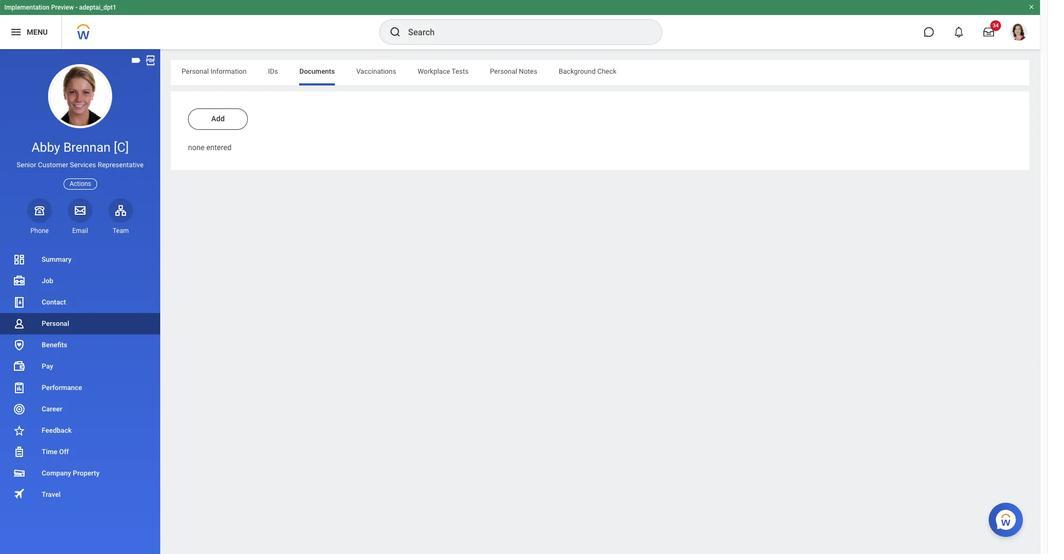 Task type: vqa. For each thing, say whether or not it's contained in the screenshot.
Team LINK
yes



Task type: describe. For each thing, give the bounding box(es) containing it.
personal information
[[182, 67, 247, 75]]

services
[[70, 161, 96, 169]]

mail image
[[74, 204, 87, 217]]

ids
[[268, 67, 278, 75]]

menu
[[27, 28, 48, 36]]

benefits link
[[0, 335, 160, 356]]

company
[[42, 469, 71, 477]]

feedback link
[[0, 420, 160, 442]]

phone
[[30, 227, 49, 235]]

vaccinations
[[357, 67, 396, 75]]

job
[[42, 277, 53, 285]]

justify image
[[10, 26, 22, 38]]

notifications large image
[[954, 27, 965, 37]]

personal link
[[0, 313, 160, 335]]

personal inside navigation pane region
[[42, 320, 69, 328]]

add button
[[188, 109, 248, 130]]

tag image
[[130, 55, 142, 66]]

check
[[598, 67, 617, 75]]

performance
[[42, 384, 82, 392]]

company property link
[[0, 463, 160, 484]]

none
[[188, 143, 205, 152]]

view team image
[[114, 204, 127, 217]]

job image
[[13, 275, 26, 288]]

contact image
[[13, 296, 26, 309]]

team link
[[109, 198, 133, 235]]

job link
[[0, 270, 160, 292]]

tab list containing personal information
[[171, 60, 1030, 86]]

implementation
[[4, 4, 50, 11]]

email abby brennan [c] element
[[68, 227, 92, 235]]

add
[[211, 114, 225, 123]]

abby
[[31, 140, 60, 155]]

performance image
[[13, 382, 26, 395]]

company property
[[42, 469, 100, 477]]

feedback image
[[13, 424, 26, 437]]

search image
[[389, 26, 402, 38]]

time off
[[42, 448, 69, 456]]

actions
[[70, 180, 91, 187]]

phone button
[[27, 198, 52, 235]]

actions button
[[64, 178, 97, 190]]

company property image
[[13, 467, 26, 480]]

profile logan mcneil image
[[1011, 24, 1028, 43]]

summary image
[[13, 253, 26, 266]]

close environment banner image
[[1029, 4, 1036, 10]]

benefits image
[[13, 339, 26, 352]]

career
[[42, 405, 62, 413]]

summary link
[[0, 249, 160, 270]]

background
[[559, 67, 596, 75]]

-
[[75, 4, 78, 11]]

view printable version (pdf) image
[[145, 55, 157, 66]]



Task type: locate. For each thing, give the bounding box(es) containing it.
personal for personal information
[[182, 67, 209, 75]]

preview
[[51, 4, 74, 11]]

[c]
[[114, 140, 129, 155]]

brennan
[[63, 140, 111, 155]]

background check
[[559, 67, 617, 75]]

none entered
[[188, 143, 232, 152]]

1 horizontal spatial personal
[[182, 67, 209, 75]]

workplace tests
[[418, 67, 469, 75]]

personal
[[182, 67, 209, 75], [490, 67, 518, 75], [42, 320, 69, 328]]

workplace
[[418, 67, 450, 75]]

tab list
[[171, 60, 1030, 86]]

property
[[73, 469, 100, 477]]

personal image
[[13, 318, 26, 330]]

pay image
[[13, 360, 26, 373]]

representative
[[98, 161, 144, 169]]

inbox large image
[[984, 27, 995, 37]]

team
[[113, 227, 129, 235]]

pay
[[42, 362, 53, 370]]

list containing summary
[[0, 249, 160, 506]]

34 button
[[978, 20, 1002, 44]]

performance link
[[0, 377, 160, 399]]

personal notes
[[490, 67, 538, 75]]

personal up "benefits"
[[42, 320, 69, 328]]

email
[[72, 227, 88, 235]]

email button
[[68, 198, 92, 235]]

0 horizontal spatial personal
[[42, 320, 69, 328]]

contact link
[[0, 292, 160, 313]]

contact
[[42, 298, 66, 306]]

time
[[42, 448, 57, 456]]

travel image
[[13, 488, 26, 501]]

off
[[59, 448, 69, 456]]

travel link
[[0, 484, 160, 506]]

phone image
[[32, 204, 47, 217]]

adeptai_dpt1
[[79, 4, 116, 11]]

pay link
[[0, 356, 160, 377]]

travel
[[42, 491, 61, 499]]

abby brennan [c]
[[31, 140, 129, 155]]

time off link
[[0, 442, 160, 463]]

34
[[993, 22, 1000, 28]]

customer
[[38, 161, 68, 169]]

personal for personal notes
[[490, 67, 518, 75]]

career link
[[0, 399, 160, 420]]

summary
[[42, 256, 72, 264]]

career image
[[13, 403, 26, 416]]

implementation preview -   adeptai_dpt1
[[4, 4, 116, 11]]

senior
[[17, 161, 36, 169]]

phone abby brennan [c] element
[[27, 227, 52, 235]]

navigation pane region
[[0, 49, 160, 554]]

time off image
[[13, 446, 26, 459]]

notes
[[519, 67, 538, 75]]

senior customer services representative
[[17, 161, 144, 169]]

team abby brennan [c] element
[[109, 227, 133, 235]]

2 horizontal spatial personal
[[490, 67, 518, 75]]

personal left notes
[[490, 67, 518, 75]]

information
[[211, 67, 247, 75]]

menu button
[[0, 15, 62, 49]]

tests
[[452, 67, 469, 75]]

benefits
[[42, 341, 67, 349]]

list
[[0, 249, 160, 506]]

personal left information
[[182, 67, 209, 75]]

feedback
[[42, 427, 72, 435]]

entered
[[207, 143, 232, 152]]

documents
[[300, 67, 335, 75]]

menu banner
[[0, 0, 1041, 49]]

Search Workday  search field
[[408, 20, 640, 44]]



